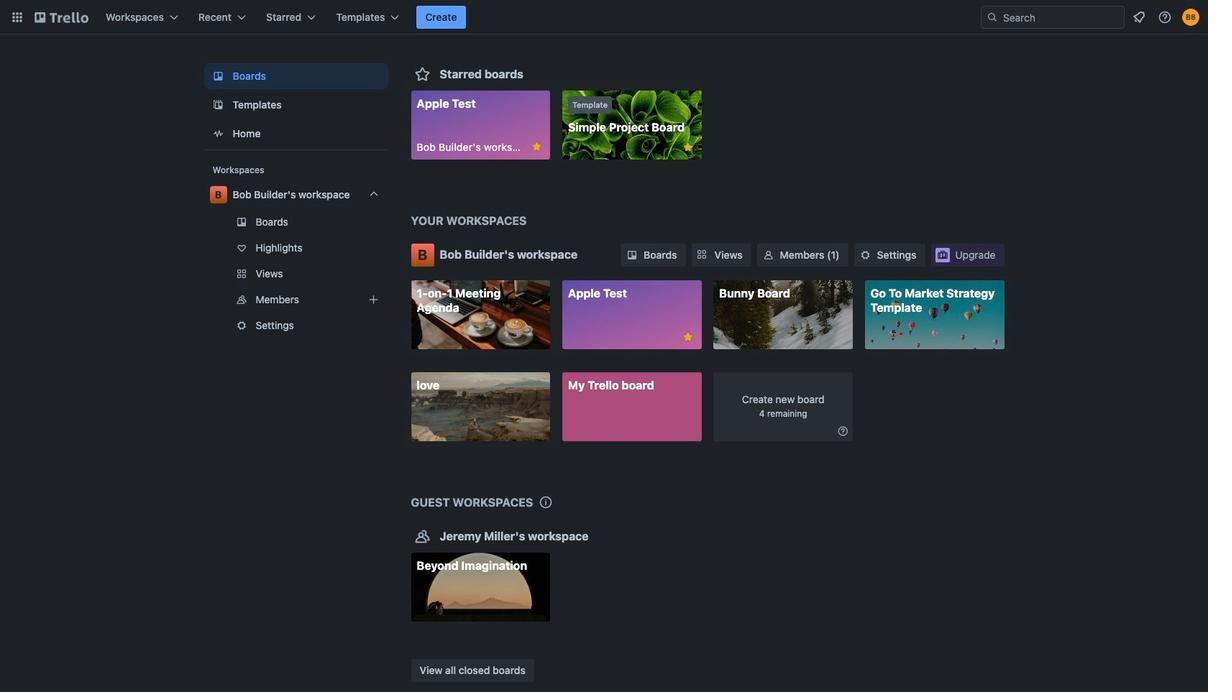 Task type: vqa. For each thing, say whether or not it's contained in the screenshot.
the rightmost Click to unstar this board. It will be removed from your starred list. icon
yes



Task type: locate. For each thing, give the bounding box(es) containing it.
click to unstar this board. it will be removed from your starred list. image
[[530, 140, 543, 153], [682, 141, 694, 154]]

1 horizontal spatial sm image
[[858, 248, 873, 262]]

Search field
[[998, 6, 1124, 28]]

primary element
[[0, 0, 1208, 35]]

0 notifications image
[[1130, 9, 1148, 26]]

1 horizontal spatial sm image
[[761, 248, 776, 262]]

sm image
[[858, 248, 873, 262], [836, 424, 850, 439]]

home image
[[210, 125, 227, 142]]

sm image
[[625, 248, 639, 262], [761, 248, 776, 262]]

add image
[[365, 291, 382, 308]]

0 horizontal spatial sm image
[[836, 424, 850, 439]]

0 horizontal spatial click to unstar this board. it will be removed from your starred list. image
[[530, 140, 543, 153]]

0 horizontal spatial sm image
[[625, 248, 639, 262]]

1 sm image from the left
[[625, 248, 639, 262]]



Task type: describe. For each thing, give the bounding box(es) containing it.
1 vertical spatial sm image
[[836, 424, 850, 439]]

2 sm image from the left
[[761, 248, 776, 262]]

board image
[[210, 68, 227, 85]]

click to unstar this board. it will be removed from your starred list. image
[[682, 330, 694, 343]]

0 vertical spatial sm image
[[858, 248, 873, 262]]

open information menu image
[[1158, 10, 1172, 24]]

1 horizontal spatial click to unstar this board. it will be removed from your starred list. image
[[682, 141, 694, 154]]

search image
[[987, 12, 998, 23]]

template board image
[[210, 96, 227, 114]]

back to home image
[[35, 6, 88, 29]]

bob builder (bobbuilder40) image
[[1182, 9, 1199, 26]]



